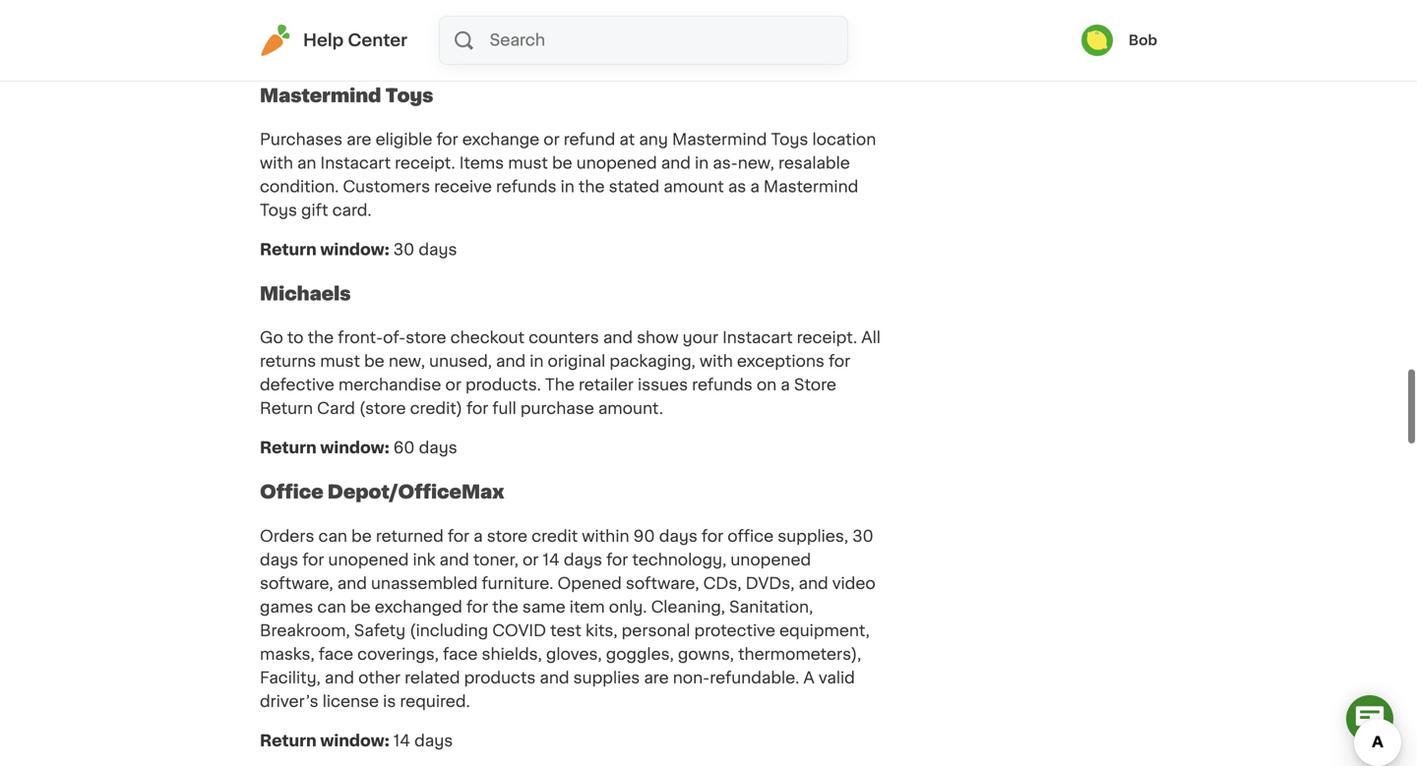 Task type: vqa. For each thing, say whether or not it's contained in the screenshot.
EACH
no



Task type: locate. For each thing, give the bounding box(es) containing it.
1 vertical spatial receipt.
[[797, 331, 858, 346]]

office
[[728, 529, 774, 545]]

0 horizontal spatial a
[[474, 529, 483, 545]]

1 vertical spatial are
[[644, 671, 669, 686]]

1 horizontal spatial in
[[561, 179, 575, 195]]

face
[[319, 647, 354, 663], [443, 647, 478, 663]]

0 vertical spatial refunds
[[496, 179, 557, 195]]

3 return from the top
[[260, 401, 313, 417]]

and left video
[[799, 576, 829, 592]]

1 horizontal spatial instacart
[[723, 331, 793, 346]]

90 up mastermind toys
[[393, 44, 415, 60]]

must inside go to the front-of-store checkout counters and show your instacart receipt. all returns must be new, unused, and in original packaging, with exceptions for defective merchandise or products. the retailer issues refunds on a store return card (store credit) for full purchase amount.
[[320, 354, 360, 370]]

for up (including
[[467, 600, 488, 616]]

1 horizontal spatial the
[[492, 600, 519, 616]]

1 vertical spatial mastermind
[[672, 132, 767, 148]]

1 software, from the left
[[260, 576, 333, 592]]

0 vertical spatial a
[[751, 179, 760, 195]]

0 horizontal spatial instacart
[[321, 156, 391, 172]]

are
[[347, 132, 372, 148], [644, 671, 669, 686]]

return inside go to the front-of-store checkout counters and show your instacart receipt. all returns must be new, unused, and in original packaging, with exceptions for defective merchandise or products. the retailer issues refunds on a store return card (store credit) for full purchase amount.
[[260, 401, 313, 417]]

14 down is
[[393, 734, 411, 749]]

5 return from the top
[[260, 734, 317, 749]]

1 vertical spatial in
[[561, 179, 575, 195]]

receipt. down eligible
[[395, 156, 456, 172]]

be down front-
[[364, 354, 385, 370]]

30 down customers
[[393, 242, 415, 258]]

exceptions
[[737, 354, 825, 370]]

in left "as-"
[[695, 156, 709, 172]]

0 vertical spatial toys
[[385, 87, 433, 105]]

and up safety
[[337, 576, 367, 592]]

0 horizontal spatial in
[[530, 354, 544, 370]]

refunds down "items"
[[496, 179, 557, 195]]

must inside "purchases are eligible for exchange or refund at any mastermind toys location with an instacart receipt. items must be unopened and in as-new, resalable condition. customers receive refunds in the stated amount as a mastermind toys gift card."
[[508, 156, 548, 172]]

0 vertical spatial new,
[[738, 156, 775, 172]]

and left show
[[603, 331, 633, 346]]

1 horizontal spatial are
[[644, 671, 669, 686]]

window: for 90
[[320, 44, 390, 60]]

new,
[[738, 156, 775, 172], [389, 354, 425, 370]]

days up opened
[[564, 553, 603, 568]]

toys up eligible
[[385, 87, 433, 105]]

1 vertical spatial store
[[487, 529, 528, 545]]

refund
[[564, 132, 616, 148]]

kits,
[[586, 623, 618, 639]]

are down goggles,
[[644, 671, 669, 686]]

1 face from the left
[[319, 647, 354, 663]]

thermometers),
[[738, 647, 862, 663]]

and inside "purchases are eligible for exchange or refund at any mastermind toys location with an instacart receipt. items must be unopened and in as-new, resalable condition. customers receive refunds in the stated amount as a mastermind toys gift card."
[[661, 156, 691, 172]]

1 horizontal spatial receipt.
[[797, 331, 858, 346]]

in
[[695, 156, 709, 172], [561, 179, 575, 195], [530, 354, 544, 370]]

and down gloves,
[[540, 671, 570, 686]]

products.
[[466, 378, 541, 394]]

supplies,
[[778, 529, 849, 545]]

1 vertical spatial a
[[781, 378, 790, 394]]

with down your
[[700, 354, 733, 370]]

store inside orders can be returned for a store credit within 90 days for office supplies, 30 days for unopened ink and toner, or 14 days for technology, unopened software, and unassembled furniture. opened software, cds, dvds, and video games can be exchanged for the same item only. cleaning, sanitation, breakroom, safety (including covid test kits, personal protective equipment, masks, face coverings, face shields, gloves, goggles, gowns, thermometers), facility, and other related products and supplies are non-refundable. a valid driver's license is required.
[[487, 529, 528, 545]]

0 horizontal spatial must
[[320, 354, 360, 370]]

0 horizontal spatial toys
[[260, 203, 297, 219]]

protective
[[695, 623, 776, 639]]

an
[[297, 156, 316, 172]]

0 vertical spatial receipt.
[[395, 156, 456, 172]]

1 vertical spatial or
[[446, 378, 462, 394]]

be left returned
[[352, 529, 372, 545]]

2 window: from the top
[[320, 242, 390, 258]]

a up toner, in the bottom of the page
[[474, 529, 483, 545]]

0 horizontal spatial with
[[260, 156, 293, 172]]

30
[[393, 242, 415, 258], [853, 529, 874, 545]]

toys down condition.
[[260, 203, 297, 219]]

0 vertical spatial must
[[508, 156, 548, 172]]

unopened
[[577, 156, 657, 172], [328, 553, 409, 568], [731, 553, 811, 568]]

item
[[570, 600, 605, 616]]

face down breakroom,
[[319, 647, 354, 663]]

1 window: from the top
[[320, 44, 390, 60]]

go
[[260, 331, 283, 346]]

1 vertical spatial 90
[[634, 529, 655, 545]]

can up breakroom,
[[317, 600, 346, 616]]

2 vertical spatial a
[[474, 529, 483, 545]]

0 vertical spatial 30
[[393, 242, 415, 258]]

1 vertical spatial the
[[308, 331, 334, 346]]

2 horizontal spatial the
[[579, 179, 605, 195]]

0 horizontal spatial face
[[319, 647, 354, 663]]

or inside orders can be returned for a store credit within 90 days for office supplies, 30 days for unopened ink and toner, or 14 days for technology, unopened software, and unassembled furniture. opened software, cds, dvds, and video games can be exchanged for the same item only. cleaning, sanitation, breakroom, safety (including covid test kits, personal protective equipment, masks, face coverings, face shields, gloves, goggles, gowns, thermometers), facility, and other related products and supplies are non-refundable. a valid driver's license is required.
[[523, 553, 539, 568]]

1 horizontal spatial store
[[487, 529, 528, 545]]

software, down technology,
[[626, 576, 700, 592]]

0 horizontal spatial receipt.
[[395, 156, 456, 172]]

2 horizontal spatial in
[[695, 156, 709, 172]]

and right the ink
[[440, 553, 469, 568]]

1 horizontal spatial or
[[523, 553, 539, 568]]

2 return from the top
[[260, 242, 317, 258]]

2 vertical spatial or
[[523, 553, 539, 568]]

goggles,
[[606, 647, 674, 663]]

0 vertical spatial store
[[406, 331, 447, 346]]

returns
[[260, 354, 316, 370]]

receipt. inside go to the front-of-store checkout counters and show your instacart receipt. all returns must be new, unused, and in original packaging, with exceptions for defective merchandise or products. the retailer issues refunds on a store return card (store credit) for full purchase amount.
[[797, 331, 858, 346]]

store up toner, in the bottom of the page
[[487, 529, 528, 545]]

0 vertical spatial 14
[[543, 553, 560, 568]]

1 vertical spatial with
[[700, 354, 733, 370]]

0 horizontal spatial new,
[[389, 354, 425, 370]]

1 return from the top
[[260, 44, 317, 60]]

1 vertical spatial toys
[[771, 132, 809, 148]]

michaels
[[260, 285, 355, 303]]

gloves,
[[546, 647, 602, 663]]

return for return window: 30 days
[[260, 242, 317, 258]]

for right eligible
[[437, 132, 458, 148]]

2 vertical spatial mastermind
[[764, 179, 859, 195]]

1 vertical spatial instacart
[[723, 331, 793, 346]]

instacart up exceptions
[[723, 331, 793, 346]]

exchange
[[463, 132, 540, 148]]

1 horizontal spatial software,
[[626, 576, 700, 592]]

are inside "purchases are eligible for exchange or refund at any mastermind toys location with an instacart receipt. items must be unopened and in as-new, resalable condition. customers receive refunds in the stated amount as a mastermind toys gift card."
[[347, 132, 372, 148]]

a
[[751, 179, 760, 195], [781, 378, 790, 394], [474, 529, 483, 545]]

90 right within
[[634, 529, 655, 545]]

1 horizontal spatial must
[[508, 156, 548, 172]]

new, up as
[[738, 156, 775, 172]]

return window: 90 days
[[260, 44, 458, 60]]

are inside orders can be returned for a store credit within 90 days for office supplies, 30 days for unopened ink and toner, or 14 days for technology, unopened software, and unassembled furniture. opened software, cds, dvds, and video games can be exchanged for the same item only. cleaning, sanitation, breakroom, safety (including covid test kits, personal protective equipment, masks, face coverings, face shields, gloves, goggles, gowns, thermometers), facility, and other related products and supplies are non-refundable. a valid driver's license is required.
[[644, 671, 669, 686]]

the
[[579, 179, 605, 195], [308, 331, 334, 346], [492, 600, 519, 616]]

days up technology,
[[659, 529, 698, 545]]

original
[[548, 354, 606, 370]]

1 horizontal spatial refunds
[[692, 378, 753, 394]]

days down receive
[[419, 242, 457, 258]]

a inside "purchases are eligible for exchange or refund at any mastermind toys location with an instacart receipt. items must be unopened and in as-new, resalable condition. customers receive refunds in the stated amount as a mastermind toys gift card."
[[751, 179, 760, 195]]

breakroom,
[[260, 623, 350, 639]]

0 vertical spatial can
[[319, 529, 348, 545]]

the inside orders can be returned for a store credit within 90 days for office supplies, 30 days for unopened ink and toner, or 14 days for technology, unopened software, and unassembled furniture. opened software, cds, dvds, and video games can be exchanged for the same item only. cleaning, sanitation, breakroom, safety (including covid test kits, personal protective equipment, masks, face coverings, face shields, gloves, goggles, gowns, thermometers), facility, and other related products and supplies are non-refundable. a valid driver's license is required.
[[492, 600, 519, 616]]

days
[[419, 44, 458, 60], [419, 242, 457, 258], [419, 441, 458, 457], [659, 529, 698, 545], [260, 553, 298, 568], [564, 553, 603, 568], [415, 734, 453, 749]]

products
[[464, 671, 536, 686]]

your
[[683, 331, 719, 346]]

same
[[523, 600, 566, 616]]

0 vertical spatial with
[[260, 156, 293, 172]]

14 inside orders can be returned for a store credit within 90 days for office supplies, 30 days for unopened ink and toner, or 14 days for technology, unopened software, and unassembled furniture. opened software, cds, dvds, and video games can be exchanged for the same item only. cleaning, sanitation, breakroom, safety (including covid test kits, personal protective equipment, masks, face coverings, face shields, gloves, goggles, gowns, thermometers), facility, and other related products and supplies are non-refundable. a valid driver's license is required.
[[543, 553, 560, 568]]

14
[[543, 553, 560, 568], [393, 734, 411, 749]]

facility,
[[260, 671, 321, 686]]

be down refund
[[552, 156, 573, 172]]

2 horizontal spatial a
[[781, 378, 790, 394]]

related
[[405, 671, 460, 686]]

a inside orders can be returned for a store credit within 90 days for office supplies, 30 days for unopened ink and toner, or 14 days for technology, unopened software, and unassembled furniture. opened software, cds, dvds, and video games can be exchanged for the same item only. cleaning, sanitation, breakroom, safety (including covid test kits, personal protective equipment, masks, face coverings, face shields, gloves, goggles, gowns, thermometers), facility, and other related products and supplies are non-refundable. a valid driver's license is required.
[[474, 529, 483, 545]]

refunds
[[496, 179, 557, 195], [692, 378, 753, 394]]

coverings,
[[358, 647, 439, 663]]

receipt. left all
[[797, 331, 858, 346]]

safety
[[354, 623, 406, 639]]

in down refund
[[561, 179, 575, 195]]

0 vertical spatial are
[[347, 132, 372, 148]]

receive
[[434, 179, 492, 195]]

instacart
[[321, 156, 391, 172], [723, 331, 793, 346]]

instacart up customers
[[321, 156, 391, 172]]

cleaning,
[[651, 600, 726, 616]]

1 horizontal spatial with
[[700, 354, 733, 370]]

the down the furniture.
[[492, 600, 519, 616]]

refunds left the on
[[692, 378, 753, 394]]

with left an
[[260, 156, 293, 172]]

and up amount
[[661, 156, 691, 172]]

2 horizontal spatial unopened
[[731, 553, 811, 568]]

3 window: from the top
[[320, 441, 390, 457]]

90 inside orders can be returned for a store credit within 90 days for office supplies, 30 days for unopened ink and toner, or 14 days for technology, unopened software, and unassembled furniture. opened software, cds, dvds, and video games can be exchanged for the same item only. cleaning, sanitation, breakroom, safety (including covid test kits, personal protective equipment, masks, face coverings, face shields, gloves, goggles, gowns, thermometers), facility, and other related products and supplies are non-refundable. a valid driver's license is required.
[[634, 529, 655, 545]]

0 vertical spatial instacart
[[321, 156, 391, 172]]

only.
[[609, 600, 647, 616]]

gowns,
[[678, 647, 734, 663]]

toys up resalable on the right top
[[771, 132, 809, 148]]

are left eligible
[[347, 132, 372, 148]]

unopened down returned
[[328, 553, 409, 568]]

the right to
[[308, 331, 334, 346]]

mastermind down resalable on the right top
[[764, 179, 859, 195]]

2 horizontal spatial or
[[544, 132, 560, 148]]

video
[[833, 576, 876, 592]]

as
[[728, 179, 747, 195]]

all
[[862, 331, 881, 346]]

2 face from the left
[[443, 647, 478, 663]]

1 vertical spatial 30
[[853, 529, 874, 545]]

on
[[757, 378, 777, 394]]

0 horizontal spatial 14
[[393, 734, 411, 749]]

1 horizontal spatial 30
[[853, 529, 874, 545]]

a right as
[[751, 179, 760, 195]]

or left refund
[[544, 132, 560, 148]]

4 return from the top
[[260, 441, 317, 457]]

receipt.
[[395, 156, 456, 172], [797, 331, 858, 346]]

card
[[317, 401, 355, 417]]

refunds inside "purchases are eligible for exchange or refund at any mastermind toys location with an instacart receipt. items must be unopened and in as-new, resalable condition. customers receive refunds in the stated amount as a mastermind toys gift card."
[[496, 179, 557, 195]]

1 horizontal spatial face
[[443, 647, 478, 663]]

be
[[552, 156, 573, 172], [364, 354, 385, 370], [352, 529, 372, 545], [350, 600, 371, 616]]

store
[[406, 331, 447, 346], [487, 529, 528, 545]]

30 up video
[[853, 529, 874, 545]]

0 horizontal spatial software,
[[260, 576, 333, 592]]

0 vertical spatial the
[[579, 179, 605, 195]]

a inside go to the front-of-store checkout counters and show your instacart receipt. all returns must be new, unused, and in original packaging, with exceptions for defective merchandise or products. the retailer issues refunds on a store return card (store credit) for full purchase amount.
[[781, 378, 790, 394]]

receipt. inside "purchases are eligible for exchange or refund at any mastermind toys location with an instacart receipt. items must be unopened and in as-new, resalable condition. customers receive refunds in the stated amount as a mastermind toys gift card."
[[395, 156, 456, 172]]

toner,
[[473, 553, 519, 568]]

must down front-
[[320, 354, 360, 370]]

software,
[[260, 576, 333, 592], [626, 576, 700, 592]]

or up the furniture.
[[523, 553, 539, 568]]

0 horizontal spatial are
[[347, 132, 372, 148]]

unopened up dvds,
[[731, 553, 811, 568]]

0 horizontal spatial the
[[308, 331, 334, 346]]

mastermind up purchases
[[260, 87, 381, 105]]

and
[[661, 156, 691, 172], [603, 331, 633, 346], [496, 354, 526, 370], [440, 553, 469, 568], [337, 576, 367, 592], [799, 576, 829, 592], [325, 671, 355, 686], [540, 671, 570, 686]]

1 vertical spatial new,
[[389, 354, 425, 370]]

0 horizontal spatial refunds
[[496, 179, 557, 195]]

be up safety
[[350, 600, 371, 616]]

1 vertical spatial must
[[320, 354, 360, 370]]

the left stated
[[579, 179, 605, 195]]

new, down of-
[[389, 354, 425, 370]]

14 down credit
[[543, 553, 560, 568]]

mastermind toys
[[260, 87, 438, 105]]

2 vertical spatial in
[[530, 354, 544, 370]]

office
[[260, 483, 324, 502]]

unopened down "at"
[[577, 156, 657, 172]]

other
[[359, 671, 401, 686]]

must down exchange
[[508, 156, 548, 172]]

mastermind
[[260, 87, 381, 105], [672, 132, 767, 148], [764, 179, 859, 195]]

software, up games
[[260, 576, 333, 592]]

(including
[[410, 623, 488, 639]]

face down (including
[[443, 647, 478, 663]]

1 horizontal spatial new,
[[738, 156, 775, 172]]

in down counters
[[530, 354, 544, 370]]

return for return window: 60 days
[[260, 441, 317, 457]]

packaging,
[[610, 354, 696, 370]]

1 vertical spatial refunds
[[692, 378, 753, 394]]

the inside "purchases are eligible for exchange or refund at any mastermind toys location with an instacart receipt. items must be unopened and in as-new, resalable condition. customers receive refunds in the stated amount as a mastermind toys gift card."
[[579, 179, 605, 195]]

mastermind up "as-"
[[672, 132, 767, 148]]

for inside "purchases are eligible for exchange or refund at any mastermind toys location with an instacart receipt. items must be unopened and in as-new, resalable condition. customers receive refunds in the stated amount as a mastermind toys gift card."
[[437, 132, 458, 148]]

unopened inside "purchases are eligible for exchange or refund at any mastermind toys location with an instacart receipt. items must be unopened and in as-new, resalable condition. customers receive refunds in the stated amount as a mastermind toys gift card."
[[577, 156, 657, 172]]

a right the on
[[781, 378, 790, 394]]

2 vertical spatial toys
[[260, 203, 297, 219]]

0 vertical spatial 90
[[393, 44, 415, 60]]

1 horizontal spatial 90
[[634, 529, 655, 545]]

refundable.
[[710, 671, 800, 686]]

1 horizontal spatial 14
[[543, 553, 560, 568]]

store up the unused,
[[406, 331, 447, 346]]

1 horizontal spatial unopened
[[577, 156, 657, 172]]

can right orders
[[319, 529, 348, 545]]

2 vertical spatial the
[[492, 600, 519, 616]]

or down the unused,
[[446, 378, 462, 394]]

1 horizontal spatial toys
[[385, 87, 433, 105]]

2 horizontal spatial toys
[[771, 132, 809, 148]]

1 horizontal spatial a
[[751, 179, 760, 195]]

center
[[348, 32, 408, 49]]

0 vertical spatial or
[[544, 132, 560, 148]]

office depot/officemax
[[260, 483, 504, 502]]

0 horizontal spatial store
[[406, 331, 447, 346]]

4 window: from the top
[[320, 734, 390, 749]]

0 horizontal spatial or
[[446, 378, 462, 394]]



Task type: describe. For each thing, give the bounding box(es) containing it.
issues
[[638, 378, 688, 394]]

non-
[[673, 671, 710, 686]]

days right center
[[419, 44, 458, 60]]

technology,
[[632, 553, 727, 568]]

purchases
[[260, 132, 343, 148]]

0 horizontal spatial 90
[[393, 44, 415, 60]]

instacart image
[[260, 25, 291, 56]]

credit
[[532, 529, 578, 545]]

counters
[[529, 331, 599, 346]]

the inside go to the front-of-store checkout counters and show your instacart receipt. all returns must be new, unused, and in original packaging, with exceptions for defective merchandise or products. the retailer issues refunds on a store return card (store credit) for full purchase amount.
[[308, 331, 334, 346]]

or inside "purchases are eligible for exchange or refund at any mastermind toys location with an instacart receipt. items must be unopened and in as-new, resalable condition. customers receive refunds in the stated amount as a mastermind toys gift card."
[[544, 132, 560, 148]]

instacart inside "purchases are eligible for exchange or refund at any mastermind toys location with an instacart receipt. items must be unopened and in as-new, resalable condition. customers receive refunds in the stated amount as a mastermind toys gift card."
[[321, 156, 391, 172]]

store inside go to the front-of-store checkout counters and show your instacart receipt. all returns must be new, unused, and in original packaging, with exceptions for defective merchandise or products. the retailer issues refunds on a store return card (store credit) for full purchase amount.
[[406, 331, 447, 346]]

1 vertical spatial can
[[317, 600, 346, 616]]

items
[[460, 156, 504, 172]]

license
[[323, 694, 379, 710]]

window: for 14
[[320, 734, 390, 749]]

personal
[[622, 623, 691, 639]]

for left the full
[[467, 401, 489, 417]]

store
[[794, 378, 837, 394]]

0 horizontal spatial unopened
[[328, 553, 409, 568]]

and up license
[[325, 671, 355, 686]]

return window: 30 days
[[260, 242, 457, 258]]

be inside go to the front-of-store checkout counters and show your instacart receipt. all returns must be new, unused, and in original packaging, with exceptions for defective merchandise or products. the retailer issues refunds on a store return card (store credit) for full purchase amount.
[[364, 354, 385, 370]]

days down required. on the left of the page
[[415, 734, 453, 749]]

opened
[[558, 576, 622, 592]]

test
[[551, 623, 582, 639]]

equipment,
[[780, 623, 870, 639]]

new, inside go to the front-of-store checkout counters and show your instacart receipt. all returns must be new, unused, and in original packaging, with exceptions for defective merchandise or products. the retailer issues refunds on a store return card (store credit) for full purchase amount.
[[389, 354, 425, 370]]

days down orders
[[260, 553, 298, 568]]

amount.
[[598, 401, 663, 417]]

stated
[[609, 179, 660, 195]]

defective
[[260, 378, 335, 394]]

bob
[[1129, 33, 1158, 47]]

dvds,
[[746, 576, 795, 592]]

checkout
[[451, 331, 525, 346]]

go to the front-of-store checkout counters and show your instacart receipt. all returns must be new, unused, and in original packaging, with exceptions for defective merchandise or products. the retailer issues refunds on a store return card (store credit) for full purchase amount.
[[260, 331, 881, 417]]

help center
[[303, 32, 408, 49]]

help center link
[[260, 25, 408, 56]]

for left office
[[702, 529, 724, 545]]

user avatar image
[[1082, 25, 1113, 56]]

1 vertical spatial 14
[[393, 734, 411, 749]]

with inside go to the front-of-store checkout counters and show your instacart receipt. all returns must be new, unused, and in original packaging, with exceptions for defective merchandise or products. the retailer issues refunds on a store return card (store credit) for full purchase amount.
[[700, 354, 733, 370]]

driver's
[[260, 694, 319, 710]]

for down within
[[607, 553, 628, 568]]

retailer
[[579, 378, 634, 394]]

60
[[393, 441, 415, 457]]

shields,
[[482, 647, 542, 663]]

return window: 60 days
[[260, 441, 458, 457]]

for down orders
[[302, 553, 324, 568]]

furniture.
[[482, 576, 554, 592]]

help
[[303, 32, 344, 49]]

is
[[383, 694, 396, 710]]

return for return window: 90 days
[[260, 44, 317, 60]]

0 horizontal spatial 30
[[393, 242, 415, 258]]

valid
[[819, 671, 855, 686]]

supplies
[[574, 671, 640, 686]]

instacart inside go to the front-of-store checkout counters and show your instacart receipt. all returns must be new, unused, and in original packaging, with exceptions for defective merchandise or products. the retailer issues refunds on a store return card (store credit) for full purchase amount.
[[723, 331, 793, 346]]

Search search field
[[488, 17, 848, 64]]

unused,
[[429, 354, 492, 370]]

masks,
[[260, 647, 315, 663]]

gift
[[301, 203, 328, 219]]

purchases are eligible for exchange or refund at any mastermind toys location with an instacart receipt. items must be unopened and in as-new, resalable condition. customers receive refunds in the stated amount as a mastermind toys gift card.
[[260, 132, 877, 219]]

front-
[[338, 331, 383, 346]]

with inside "purchases are eligible for exchange or refund at any mastermind toys location with an instacart receipt. items must be unopened and in as-new, resalable condition. customers receive refunds in the stated amount as a mastermind toys gift card."
[[260, 156, 293, 172]]

customers
[[343, 179, 430, 195]]

refunds inside go to the front-of-store checkout counters and show your instacart receipt. all returns must be new, unused, and in original packaging, with exceptions for defective merchandise or products. the retailer issues refunds on a store return card (store credit) for full purchase amount.
[[692, 378, 753, 394]]

returned
[[376, 529, 444, 545]]

and up products.
[[496, 354, 526, 370]]

purchase
[[521, 401, 594, 417]]

a
[[804, 671, 815, 686]]

(store
[[359, 401, 406, 417]]

as-
[[713, 156, 738, 172]]

show
[[637, 331, 679, 346]]

30 inside orders can be returned for a store credit within 90 days for office supplies, 30 days for unopened ink and toner, or 14 days for technology, unopened software, and unassembled furniture. opened software, cds, dvds, and video games can be exchanged for the same item only. cleaning, sanitation, breakroom, safety (including covid test kits, personal protective equipment, masks, face coverings, face shields, gloves, goggles, gowns, thermometers), facility, and other related products and supplies are non-refundable. a valid driver's license is required.
[[853, 529, 874, 545]]

credit)
[[410, 401, 463, 417]]

return for return window: 14 days
[[260, 734, 317, 749]]

eligible
[[376, 132, 433, 148]]

0 vertical spatial in
[[695, 156, 709, 172]]

the
[[545, 378, 575, 394]]

of-
[[383, 331, 406, 346]]

be inside "purchases are eligible for exchange or refund at any mastermind toys location with an instacart receipt. items must be unopened and in as-new, resalable condition. customers receive refunds in the stated amount as a mastermind toys gift card."
[[552, 156, 573, 172]]

card.
[[332, 203, 372, 219]]

condition.
[[260, 179, 339, 195]]

sanitation,
[[730, 600, 814, 616]]

0 vertical spatial mastermind
[[260, 87, 381, 105]]

orders can be returned for a store credit within 90 days for office supplies, 30 days for unopened ink and toner, or 14 days for technology, unopened software, and unassembled furniture. opened software, cds, dvds, and video games can be exchanged for the same item only. cleaning, sanitation, breakroom, safety (including covid test kits, personal protective equipment, masks, face coverings, face shields, gloves, goggles, gowns, thermometers), facility, and other related products and supplies are non-refundable. a valid driver's license is required.
[[260, 529, 876, 710]]

ink
[[413, 553, 436, 568]]

exchanged
[[375, 600, 463, 616]]

merchandise
[[339, 378, 441, 394]]

unassembled
[[371, 576, 478, 592]]

window: for 30
[[320, 242, 390, 258]]

for right returned
[[448, 529, 470, 545]]

return window: 14 days
[[260, 734, 453, 749]]

cds,
[[704, 576, 742, 592]]

depot/officemax
[[328, 483, 504, 502]]

required.
[[400, 694, 470, 710]]

games
[[260, 600, 313, 616]]

amount
[[664, 179, 724, 195]]

to
[[287, 331, 304, 346]]

for up store
[[829, 354, 851, 370]]

new, inside "purchases are eligible for exchange or refund at any mastermind toys location with an instacart receipt. items must be unopened and in as-new, resalable condition. customers receive refunds in the stated amount as a mastermind toys gift card."
[[738, 156, 775, 172]]

or inside go to the front-of-store checkout counters and show your instacart receipt. all returns must be new, unused, and in original packaging, with exceptions for defective merchandise or products. the retailer issues refunds on a store return card (store credit) for full purchase amount.
[[446, 378, 462, 394]]

within
[[582, 529, 630, 545]]

in inside go to the front-of-store checkout counters and show your instacart receipt. all returns must be new, unused, and in original packaging, with exceptions for defective merchandise or products. the retailer issues refunds on a store return card (store credit) for full purchase amount.
[[530, 354, 544, 370]]

resalable
[[779, 156, 850, 172]]

days right 60
[[419, 441, 458, 457]]

window: for 60
[[320, 441, 390, 457]]

2 software, from the left
[[626, 576, 700, 592]]

any
[[639, 132, 668, 148]]

orders
[[260, 529, 315, 545]]

full
[[493, 401, 517, 417]]

location
[[813, 132, 877, 148]]



